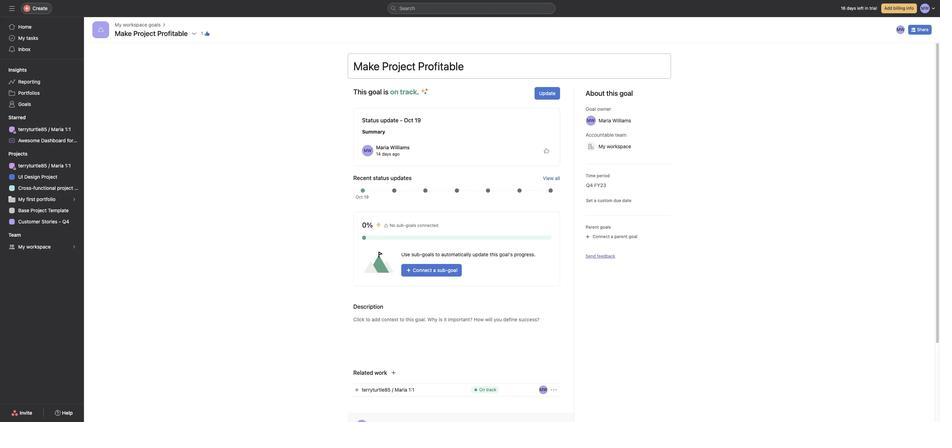 Task type: vqa. For each thing, say whether or not it's contained in the screenshot.
2nd Mark complete icon from the bottom
no



Task type: locate. For each thing, give the bounding box(es) containing it.
0%
[[362, 221, 373, 229]]

status
[[362, 117, 379, 124]]

1 vertical spatial workspace
[[607, 143, 631, 149]]

my down team
[[18, 244, 25, 250]]

my
[[115, 22, 122, 28], [18, 35, 25, 41], [599, 143, 606, 149], [18, 196, 25, 202], [18, 244, 25, 250]]

team button
[[0, 232, 21, 239]]

connect for connect a parent goal
[[593, 234, 610, 239]]

0 horizontal spatial -
[[59, 219, 61, 225]]

my workspace button
[[583, 140, 643, 153]]

1 vertical spatial 1:1
[[65, 163, 71, 169]]

a for sub-
[[433, 267, 436, 273]]

days
[[847, 6, 856, 11], [382, 152, 391, 157]]

a for parent
[[611, 234, 613, 239]]

workspace up make
[[123, 22, 147, 28]]

awesome
[[18, 138, 40, 143]]

a right set
[[594, 198, 597, 203]]

1 vertical spatial williams
[[390, 145, 410, 150]]

my workspace inside teams element
[[18, 244, 51, 250]]

q4 inside projects element
[[62, 219, 69, 225]]

my for my tasks link
[[18, 35, 25, 41]]

make
[[115, 29, 132, 37]]

maria inside dropdown button
[[599, 118, 611, 124]]

williams
[[613, 118, 631, 124], [390, 145, 410, 150]]

1:1 inside starred element
[[65, 126, 71, 132]]

1 vertical spatial -
[[59, 219, 61, 225]]

1 horizontal spatial update
[[473, 252, 489, 258]]

workspace inside teams element
[[26, 244, 51, 250]]

2 vertical spatial goal
[[448, 267, 458, 273]]

maria williams link
[[376, 145, 410, 150]]

0 horizontal spatial my workspace
[[18, 244, 51, 250]]

goals for no sub-goals connected
[[406, 223, 416, 228]]

my down accountable
[[599, 143, 606, 149]]

/ inside projects element
[[48, 163, 50, 169]]

1 vertical spatial /
[[48, 163, 50, 169]]

my for my workspace dropdown button
[[599, 143, 606, 149]]

terryturtle85
[[18, 126, 47, 132], [18, 163, 47, 169], [362, 387, 391, 393]]

terryturtle85 / maria 1:1 link down add supporting work image at the bottom of page
[[362, 386, 460, 394]]

sub- down to
[[437, 267, 448, 273]]

1
[[201, 31, 203, 36]]

maria up 14
[[376, 145, 389, 150]]

goals for my workspace goals
[[149, 22, 161, 28]]

hide sidebar image
[[9, 6, 15, 11]]

goals
[[149, 22, 161, 28], [406, 223, 416, 228], [600, 225, 611, 230], [422, 252, 434, 258]]

this
[[353, 88, 367, 96]]

track right 'on'
[[486, 387, 496, 393]]

0 horizontal spatial connect
[[413, 267, 432, 273]]

1 vertical spatial goal
[[629, 234, 638, 239]]

goals link
[[4, 99, 80, 110]]

0 horizontal spatial mw button
[[539, 386, 548, 394]]

2 horizontal spatial workspace
[[607, 143, 631, 149]]

inbox link
[[4, 44, 80, 55]]

connect a parent goal button
[[583, 232, 641, 242]]

2 vertical spatial mw
[[540, 387, 547, 393]]

terryturtle85 up awesome
[[18, 126, 47, 132]]

cross-functional project plan
[[18, 185, 84, 191]]

maria up ui design project link
[[51, 163, 64, 169]]

project
[[86, 138, 102, 143], [41, 174, 57, 180], [31, 208, 47, 213]]

goal down automatically
[[448, 267, 458, 273]]

1 horizontal spatial sub-
[[412, 252, 422, 258]]

oct 19
[[356, 195, 369, 200]]

projects
[[8, 151, 27, 157]]

2 vertical spatial terryturtle85 / maria 1:1 link
[[362, 386, 460, 394]]

1 horizontal spatial show options image
[[551, 387, 557, 393]]

connect a sub-goal
[[413, 267, 458, 273]]

terryturtle85 down related work
[[362, 387, 391, 393]]

2 horizontal spatial mw
[[897, 27, 905, 32]]

2 horizontal spatial a
[[611, 234, 613, 239]]

1:1 for for
[[65, 126, 71, 132]]

williams up 'ago'
[[390, 145, 410, 150]]

sub- for no
[[397, 223, 406, 228]]

connect inside connect a parent goal button
[[593, 234, 610, 239]]

customer stories - q4 link
[[4, 216, 80, 227]]

base project template link
[[4, 205, 80, 216]]

0 vertical spatial my workspace
[[599, 143, 631, 149]]

terryturtle85 / maria 1:1 up awesome dashboard for new project link
[[18, 126, 71, 132]]

terryturtle85 inside projects element
[[18, 163, 47, 169]]

set a custom due date
[[586, 198, 632, 203]]

for
[[67, 138, 73, 143]]

my inside dropdown button
[[599, 143, 606, 149]]

due
[[614, 198, 621, 203]]

on
[[390, 88, 399, 96]]

0 vertical spatial 1:1
[[65, 126, 71, 132]]

days right 16
[[847, 6, 856, 11]]

2 vertical spatial sub-
[[437, 267, 448, 273]]

2 vertical spatial a
[[433, 267, 436, 273]]

williams for maria williams 14 days ago
[[390, 145, 410, 150]]

1 button
[[199, 29, 212, 38]]

date
[[623, 198, 632, 203]]

0 vertical spatial goal
[[368, 88, 382, 96]]

search
[[400, 5, 415, 11]]

0 vertical spatial days
[[847, 6, 856, 11]]

1 vertical spatial terryturtle85 / maria 1:1
[[18, 163, 71, 169]]

first
[[26, 196, 35, 202]]

2 horizontal spatial sub-
[[437, 267, 448, 273]]

terryturtle85 / maria 1:1 down add supporting work image at the bottom of page
[[362, 387, 415, 393]]

1 horizontal spatial my workspace
[[599, 143, 631, 149]]

sub- right the use
[[412, 252, 422, 258]]

0 horizontal spatial days
[[382, 152, 391, 157]]

1 vertical spatial my workspace
[[18, 244, 51, 250]]

my workspace inside dropdown button
[[599, 143, 631, 149]]

connect inside connect a sub-goal button
[[413, 267, 432, 273]]

q4 down the template
[[62, 219, 69, 225]]

project up "cross-functional project plan"
[[41, 174, 57, 180]]

maria
[[599, 118, 611, 124], [51, 126, 64, 132], [376, 145, 389, 150], [51, 163, 64, 169], [395, 387, 407, 393]]

sub- right no
[[397, 223, 406, 228]]

portfolios
[[18, 90, 40, 96]]

a left parent
[[611, 234, 613, 239]]

1 vertical spatial a
[[611, 234, 613, 239]]

terryturtle85 / maria 1:1 for design
[[18, 163, 71, 169]]

terryturtle85 / maria 1:1 inside projects element
[[18, 163, 71, 169]]

my inside global element
[[18, 35, 25, 41]]

1 horizontal spatial mw button
[[896, 25, 906, 35]]

base project template
[[18, 208, 69, 213]]

1 horizontal spatial a
[[594, 198, 597, 203]]

1 vertical spatial q4
[[62, 219, 69, 225]]

connect
[[593, 234, 610, 239], [413, 267, 432, 273]]

0 horizontal spatial mw
[[364, 148, 372, 153]]

goal
[[368, 88, 382, 96], [629, 234, 638, 239], [448, 267, 458, 273]]

- inside latest status update element
[[400, 117, 403, 124]]

0 vertical spatial terryturtle85
[[18, 126, 47, 132]]

goal left is
[[368, 88, 382, 96]]

about this goal
[[586, 89, 633, 97]]

terryturtle85 for design
[[18, 163, 47, 169]]

/ up ui design project link
[[48, 163, 50, 169]]

a inside button
[[594, 198, 597, 203]]

0 horizontal spatial show options image
[[191, 31, 197, 36]]

0 vertical spatial williams
[[613, 118, 631, 124]]

0 vertical spatial terryturtle85 / maria 1:1
[[18, 126, 71, 132]]

0 vertical spatial a
[[594, 198, 597, 203]]

a inside button
[[611, 234, 613, 239]]

1 vertical spatial sub-
[[412, 252, 422, 258]]

insights button
[[0, 66, 27, 73]]

2 horizontal spatial goal
[[629, 234, 638, 239]]

0 horizontal spatial williams
[[390, 145, 410, 150]]

0 vertical spatial -
[[400, 117, 403, 124]]

1:1 inside projects element
[[65, 163, 71, 169]]

workspace down team at the right top of the page
[[607, 143, 631, 149]]

0 horizontal spatial update
[[380, 117, 399, 124]]

update left 'this'
[[473, 252, 489, 258]]

0 vertical spatial /
[[48, 126, 50, 132]]

williams up team at the right top of the page
[[613, 118, 631, 124]]

0 vertical spatial mw button
[[896, 25, 906, 35]]

starred
[[8, 114, 26, 120]]

update button
[[535, 87, 560, 100]]

update right status
[[380, 117, 399, 124]]

my left tasks
[[18, 35, 25, 41]]

inbox
[[18, 46, 30, 52]]

goal inside button
[[629, 234, 638, 239]]

my first portfolio
[[18, 196, 56, 202]]

terryturtle85 / maria 1:1 link up ui design project
[[4, 160, 80, 171]]

my for my first portfolio 'link'
[[18, 196, 25, 202]]

- left "oct 19"
[[400, 117, 403, 124]]

0 horizontal spatial a
[[433, 267, 436, 273]]

1 horizontal spatial connect
[[593, 234, 610, 239]]

workspace down customer stories - q4 link
[[26, 244, 51, 250]]

a down to
[[433, 267, 436, 273]]

q4 inside dropdown button
[[586, 182, 593, 188]]

1 vertical spatial update
[[473, 252, 489, 258]]

a inside button
[[433, 267, 436, 273]]

summary
[[362, 129, 385, 135]]

1 vertical spatial terryturtle85 / maria 1:1 link
[[4, 160, 80, 171]]

terryturtle85 / maria 1:1 link for design
[[4, 160, 80, 171]]

this goal
[[607, 89, 633, 97]]

track right on
[[400, 88, 417, 96]]

make project profitable
[[115, 29, 188, 37]]

maria up awesome dashboard for new project
[[51, 126, 64, 132]]

show options image
[[191, 31, 197, 36], [551, 387, 557, 393]]

2 vertical spatial project
[[31, 208, 47, 213]]

-
[[400, 117, 403, 124], [59, 219, 61, 225]]

goal inside button
[[448, 267, 458, 273]]

q4 fy23 button
[[582, 179, 618, 192]]

0 vertical spatial connect
[[593, 234, 610, 239]]

0 vertical spatial project
[[86, 138, 102, 143]]

0 horizontal spatial workspace
[[26, 244, 51, 250]]

1 horizontal spatial workspace
[[123, 22, 147, 28]]

parent
[[615, 234, 628, 239]]

0 vertical spatial q4
[[586, 182, 593, 188]]

terryturtle85 up design
[[18, 163, 47, 169]]

global element
[[0, 17, 84, 59]]

workspace for my workspace dropdown button
[[607, 143, 631, 149]]

oct
[[356, 195, 363, 200]]

1 horizontal spatial -
[[400, 117, 403, 124]]

my inside teams element
[[18, 244, 25, 250]]

my workspace down team
[[18, 244, 51, 250]]

insights
[[8, 67, 27, 73]]

/ for design
[[48, 163, 50, 169]]

0 likes. click to like this task image
[[544, 148, 549, 154]]

goals left connected
[[406, 223, 416, 228]]

maria down "owner"
[[599, 118, 611, 124]]

1 vertical spatial days
[[382, 152, 391, 157]]

goal
[[586, 106, 596, 112]]

my tasks link
[[4, 33, 80, 44]]

1 vertical spatial connect
[[413, 267, 432, 273]]

my left first
[[18, 196, 25, 202]]

cross-functional project plan link
[[4, 183, 84, 194]]

my first portfolio link
[[4, 194, 80, 205]]

1 horizontal spatial days
[[847, 6, 856, 11]]

template
[[48, 208, 69, 213]]

my workspace for my workspace dropdown button
[[599, 143, 631, 149]]

terryturtle85 / maria 1:1 link up dashboard
[[4, 124, 80, 135]]

terryturtle85 / maria 1:1 inside starred element
[[18, 126, 71, 132]]

0 horizontal spatial q4
[[62, 219, 69, 225]]

q4
[[586, 182, 593, 188], [62, 219, 69, 225]]

1 vertical spatial track
[[486, 387, 496, 393]]

terryturtle85 / maria 1:1 link
[[4, 124, 80, 135], [4, 160, 80, 171], [362, 386, 460, 394]]

connect for connect a sub-goal
[[413, 267, 432, 273]]

2 vertical spatial workspace
[[26, 244, 51, 250]]

help button
[[50, 407, 77, 420]]

create button
[[21, 3, 52, 14]]

0 horizontal spatial sub-
[[397, 223, 406, 228]]

terryturtle85 / maria 1:1 for dashboard
[[18, 126, 71, 132]]

williams inside dropdown button
[[613, 118, 631, 124]]

/ up dashboard
[[48, 126, 50, 132]]

project right new
[[86, 138, 102, 143]]

0 vertical spatial sub-
[[397, 223, 406, 228]]

customer stories - q4
[[18, 219, 69, 225]]

track
[[400, 88, 417, 96], [486, 387, 496, 393]]

goals up make project profitable
[[149, 22, 161, 28]]

/ down add supporting work image at the bottom of page
[[392, 387, 394, 393]]

stories
[[42, 219, 57, 225]]

workspace
[[123, 22, 147, 28], [607, 143, 631, 149], [26, 244, 51, 250]]

1 vertical spatial mw
[[364, 148, 372, 153]]

williams inside the maria williams 14 days ago
[[390, 145, 410, 150]]

mw
[[897, 27, 905, 32], [364, 148, 372, 153], [540, 387, 547, 393]]

0 vertical spatial mw
[[897, 27, 905, 32]]

ui design project link
[[4, 171, 80, 183]]

- inside projects element
[[59, 219, 61, 225]]

search list box
[[388, 3, 556, 14]]

1 horizontal spatial track
[[486, 387, 496, 393]]

1 horizontal spatial goal
[[448, 267, 458, 273]]

my workspace for my workspace link
[[18, 244, 51, 250]]

goals left to
[[422, 252, 434, 258]]

use
[[401, 252, 410, 258]]

project inside starred element
[[86, 138, 102, 143]]

projects button
[[0, 150, 27, 157]]

/ inside starred element
[[48, 126, 50, 132]]

goal right parent
[[629, 234, 638, 239]]

1 horizontal spatial q4
[[586, 182, 593, 188]]

send feedback link
[[586, 253, 616, 260]]

/ for dashboard
[[48, 126, 50, 132]]

this goal is on track .
[[353, 88, 419, 96]]

0 vertical spatial track
[[400, 88, 417, 96]]

update
[[539, 90, 556, 96]]

0 horizontal spatial track
[[400, 88, 417, 96]]

1 vertical spatial terryturtle85
[[18, 163, 47, 169]]

0 vertical spatial update
[[380, 117, 399, 124]]

q4 down time
[[586, 182, 593, 188]]

my workspace down team at the right top of the page
[[599, 143, 631, 149]]

- right stories
[[59, 219, 61, 225]]

my inside 'link'
[[18, 196, 25, 202]]

1 vertical spatial show options image
[[551, 387, 557, 393]]

in
[[865, 6, 869, 11]]

terryturtle85 inside starred element
[[18, 126, 47, 132]]

team
[[615, 132, 627, 138]]

0 vertical spatial terryturtle85 / maria 1:1 link
[[4, 124, 80, 135]]

days right 14
[[382, 152, 391, 157]]

workspace inside dropdown button
[[607, 143, 631, 149]]

terryturtle85 / maria 1:1 up ui design project link
[[18, 163, 71, 169]]

1 horizontal spatial williams
[[613, 118, 631, 124]]

info
[[907, 6, 914, 11]]

project down my first portfolio on the left top of page
[[31, 208, 47, 213]]



Task type: describe. For each thing, give the bounding box(es) containing it.
set a custom due date button
[[584, 197, 633, 204]]

- for stories
[[59, 219, 61, 225]]

goals
[[18, 101, 31, 107]]

1 vertical spatial mw button
[[539, 386, 548, 394]]

project profitable
[[133, 29, 188, 37]]

ui
[[18, 174, 23, 180]]

2 vertical spatial /
[[392, 387, 394, 393]]

starred button
[[0, 114, 26, 121]]

maria inside starred element
[[51, 126, 64, 132]]

1 horizontal spatial mw
[[540, 387, 547, 393]]

days inside the maria williams 14 days ago
[[382, 152, 391, 157]]

parent
[[586, 225, 599, 230]]

0 horizontal spatial goal
[[368, 88, 382, 96]]

terryturtle85 / maria 1:1 link for dashboard
[[4, 124, 80, 135]]

reporting
[[18, 79, 40, 85]]

dashboard
[[41, 138, 66, 143]]

on
[[479, 387, 485, 393]]

maria williams
[[599, 118, 631, 124]]

0 vertical spatial show options image
[[191, 31, 197, 36]]

awesome dashboard for new project
[[18, 138, 102, 143]]

add supporting work image
[[391, 370, 396, 376]]

add billing info
[[885, 6, 914, 11]]

a for custom
[[594, 198, 597, 203]]

all
[[555, 175, 560, 181]]

create
[[33, 5, 48, 11]]

workspace for my workspace link
[[26, 244, 51, 250]]

invite button
[[7, 407, 37, 420]]

ui design project
[[18, 174, 57, 180]]

maria down add supporting work image at the bottom of page
[[395, 387, 407, 393]]

teams element
[[0, 229, 84, 254]]

my up make
[[115, 22, 122, 28]]

starred element
[[0, 111, 102, 148]]

.
[[417, 88, 419, 96]]

goals for use sub-goals to automatically update this goal's progress.
[[422, 252, 434, 258]]

share
[[917, 27, 929, 32]]

see details, my first portfolio image
[[72, 197, 76, 202]]

invite
[[20, 410, 32, 416]]

on track
[[479, 387, 496, 393]]

billing
[[894, 6, 906, 11]]

view all button
[[543, 175, 560, 181]]

status updates
[[373, 175, 412, 181]]

2 vertical spatial 1:1
[[409, 387, 415, 393]]

maria inside projects element
[[51, 163, 64, 169]]

share button
[[909, 25, 932, 35]]

maria williams 14 days ago
[[376, 145, 410, 157]]

owner
[[597, 106, 611, 112]]

goal owner
[[586, 106, 611, 112]]

connect a sub-goal button
[[401, 264, 462, 277]]

goals up connect a parent goal button
[[600, 225, 611, 230]]

my workspace link
[[4, 241, 80, 253]]

description
[[353, 304, 383, 310]]

new
[[75, 138, 85, 143]]

recent status updates
[[353, 175, 412, 181]]

related work
[[353, 370, 387, 376]]

no
[[390, 223, 395, 228]]

mw inside latest status update element
[[364, 148, 372, 153]]

plan
[[74, 185, 84, 191]]

- for update
[[400, 117, 403, 124]]

goal for parent goals
[[629, 234, 638, 239]]

19
[[364, 195, 369, 200]]

2 vertical spatial terryturtle85
[[362, 387, 391, 393]]

goal for use sub-goals to automatically update this goal's progress.
[[448, 267, 458, 273]]

my workspace goals
[[115, 22, 161, 28]]

view all
[[543, 175, 560, 181]]

is
[[384, 88, 389, 96]]

projects element
[[0, 148, 84, 229]]

goal's
[[499, 252, 513, 258]]

send feedback
[[586, 254, 616, 259]]

help
[[62, 410, 73, 416]]

williams for maria williams
[[613, 118, 631, 124]]

use sub-goals to automatically update this goal's progress.
[[401, 252, 536, 258]]

automatically
[[441, 252, 471, 258]]

fy23
[[594, 182, 607, 188]]

ago
[[392, 152, 400, 157]]

left
[[858, 6, 864, 11]]

connect a parent goal
[[593, 234, 638, 239]]

view
[[543, 175, 554, 181]]

insights element
[[0, 64, 84, 111]]

terryturtle85 for dashboard
[[18, 126, 47, 132]]

latest status update element
[[353, 108, 560, 166]]

this
[[490, 252, 498, 258]]

set
[[586, 198, 593, 203]]

project
[[57, 185, 73, 191]]

about
[[586, 89, 605, 97]]

design
[[24, 174, 40, 180]]

tasks
[[26, 35, 38, 41]]

accountable team
[[586, 132, 627, 138]]

time period
[[586, 173, 610, 178]]

0 vertical spatial workspace
[[123, 22, 147, 28]]

maria inside the maria williams 14 days ago
[[376, 145, 389, 150]]

parent goals
[[586, 225, 611, 230]]

1:1 for project
[[65, 163, 71, 169]]

my for my workspace link
[[18, 244, 25, 250]]

portfolios link
[[4, 87, 80, 99]]

add billing info button
[[882, 3, 917, 13]]

search button
[[388, 3, 556, 14]]

status update - oct 19
[[362, 117, 421, 124]]

14
[[376, 152, 381, 157]]

progress.
[[514, 252, 536, 258]]

1 vertical spatial project
[[41, 174, 57, 180]]

time
[[586, 173, 596, 178]]

reporting link
[[4, 76, 80, 87]]

awesome dashboard for new project link
[[4, 135, 102, 146]]

oct 19
[[404, 117, 421, 124]]

Goal name text field
[[348, 54, 671, 79]]

my workspace goals link
[[115, 21, 161, 29]]

my tasks
[[18, 35, 38, 41]]

sub- inside button
[[437, 267, 448, 273]]

cross-
[[18, 185, 33, 191]]

see details, my workspace image
[[72, 245, 76, 249]]

functional
[[33, 185, 56, 191]]

to
[[436, 252, 440, 258]]

sub- for use
[[412, 252, 422, 258]]

send
[[586, 254, 596, 259]]

2 vertical spatial terryturtle85 / maria 1:1
[[362, 387, 415, 393]]

q4 fy23
[[586, 182, 607, 188]]

16
[[841, 6, 846, 11]]



